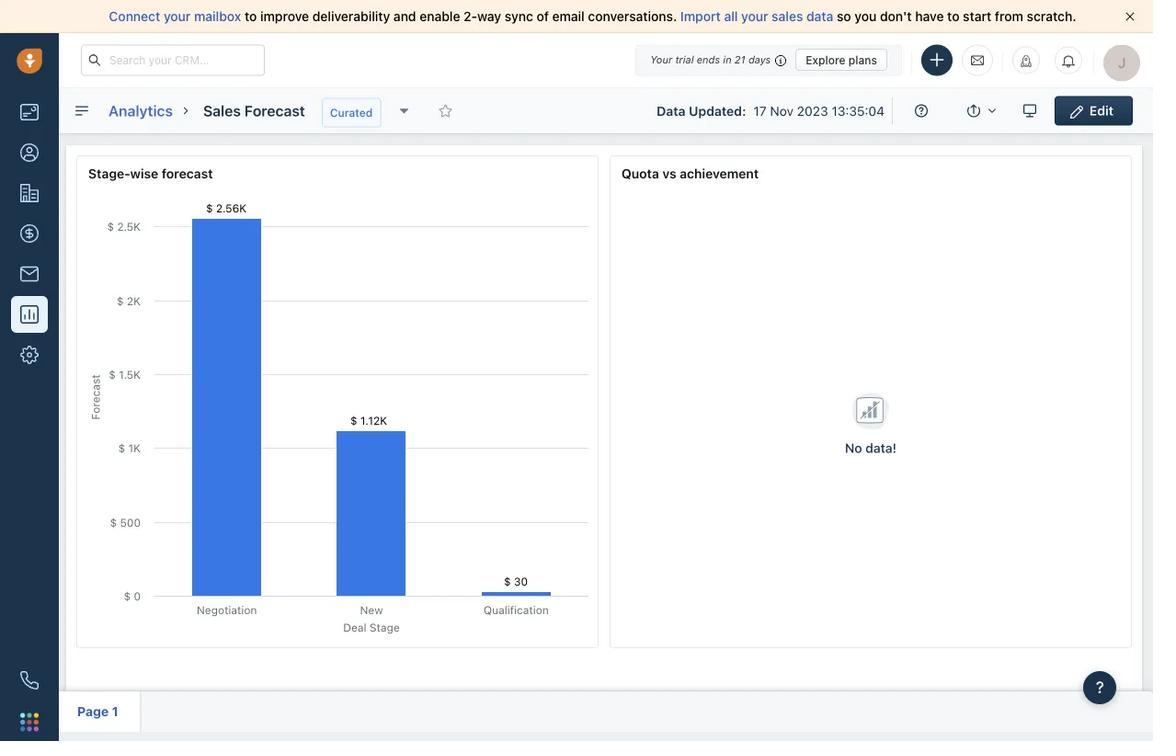 Task type: locate. For each thing, give the bounding box(es) containing it.
1 to from the left
[[245, 9, 257, 24]]

2 to from the left
[[948, 9, 960, 24]]

Search your CRM... text field
[[81, 45, 265, 76]]

import
[[681, 9, 721, 24]]

your
[[164, 9, 191, 24], [742, 9, 769, 24]]

0 horizontal spatial to
[[245, 9, 257, 24]]

trial
[[676, 54, 694, 66]]

to
[[245, 9, 257, 24], [948, 9, 960, 24]]

phone image
[[20, 672, 39, 690]]

freshworks switcher image
[[20, 713, 39, 732]]

import all your sales data link
[[681, 9, 837, 24]]

your
[[651, 54, 673, 66]]

2-
[[464, 9, 477, 24]]

21
[[735, 54, 746, 66]]

you
[[855, 9, 877, 24]]

of
[[537, 9, 549, 24]]

mailbox
[[194, 9, 241, 24]]

so
[[837, 9, 852, 24]]

email
[[552, 9, 585, 24]]

your right all
[[742, 9, 769, 24]]

1 horizontal spatial to
[[948, 9, 960, 24]]

from
[[995, 9, 1024, 24]]

sales
[[772, 9, 803, 24]]

your left mailbox
[[164, 9, 191, 24]]

ends
[[697, 54, 721, 66]]

0 horizontal spatial your
[[164, 9, 191, 24]]

and
[[394, 9, 416, 24]]

data
[[807, 9, 834, 24]]

2 your from the left
[[742, 9, 769, 24]]

to right mailbox
[[245, 9, 257, 24]]

1 horizontal spatial your
[[742, 9, 769, 24]]

to left start
[[948, 9, 960, 24]]



Task type: vqa. For each thing, say whether or not it's contained in the screenshot.
and
yes



Task type: describe. For each thing, give the bounding box(es) containing it.
connect your mailbox link
[[109, 9, 245, 24]]

email image
[[972, 53, 984, 68]]

conversations.
[[588, 9, 677, 24]]

all
[[724, 9, 738, 24]]

phone element
[[11, 662, 48, 699]]

explore plans link
[[796, 49, 888, 71]]

close image
[[1126, 12, 1135, 21]]

explore plans
[[806, 53, 878, 66]]

start
[[963, 9, 992, 24]]

connect
[[109, 9, 160, 24]]

explore
[[806, 53, 846, 66]]

plans
[[849, 53, 878, 66]]

enable
[[420, 9, 460, 24]]

way
[[477, 9, 502, 24]]

your trial ends in 21 days
[[651, 54, 771, 66]]

deliverability
[[313, 9, 390, 24]]

1 your from the left
[[164, 9, 191, 24]]

in
[[723, 54, 732, 66]]

scratch.
[[1027, 9, 1077, 24]]

sync
[[505, 9, 533, 24]]

improve
[[260, 9, 309, 24]]

have
[[916, 9, 944, 24]]

days
[[749, 54, 771, 66]]

don't
[[880, 9, 912, 24]]

connect your mailbox to improve deliverability and enable 2-way sync of email conversations. import all your sales data so you don't have to start from scratch.
[[109, 9, 1077, 24]]



